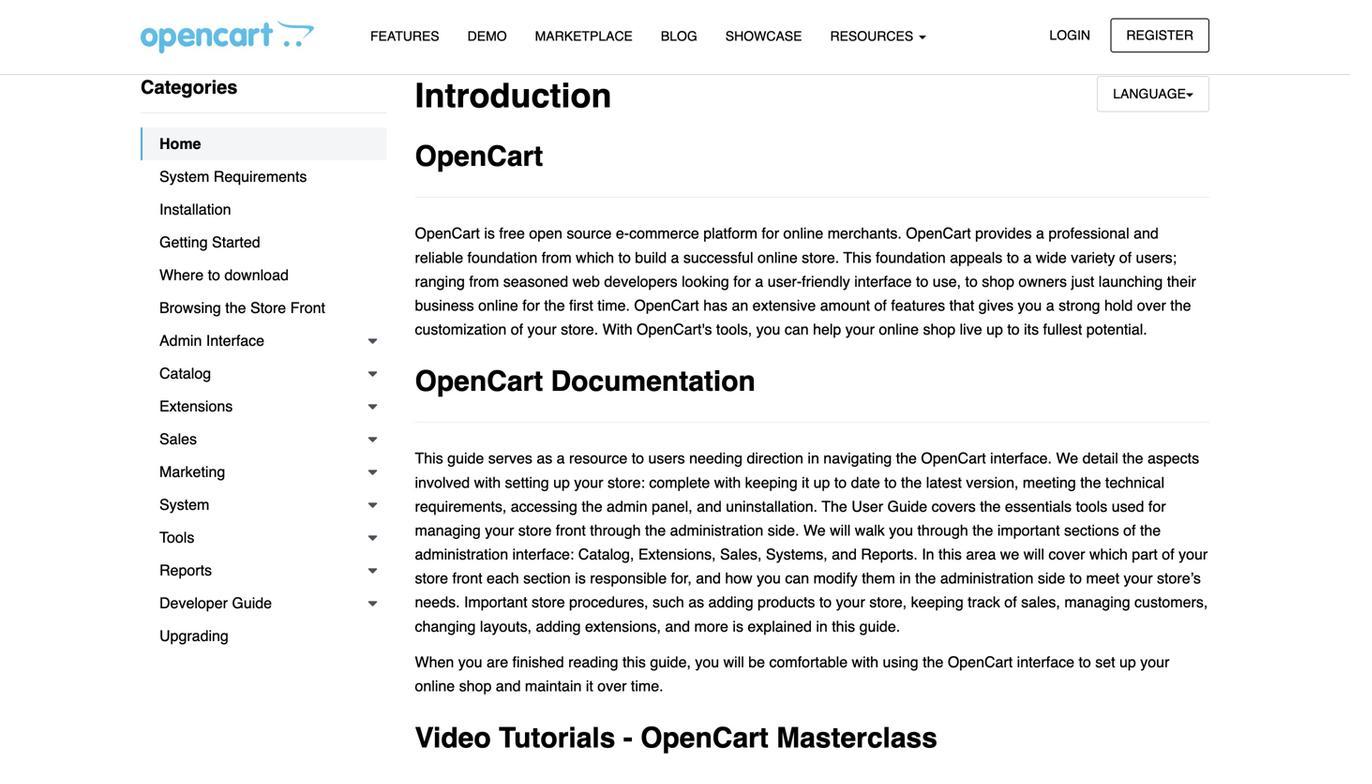 Task type: describe. For each thing, give the bounding box(es) containing it.
explained
[[748, 618, 812, 635]]

of right part
[[1162, 546, 1175, 563]]

features link
[[356, 20, 454, 53]]

when you are finished reading this guide, you will be comfortable with using the opencart interface to set up your online shop and maintain it over time.
[[415, 654, 1170, 695]]

the left store on the top
[[225, 299, 246, 317]]

to right the side
[[1070, 570, 1082, 587]]

2 vertical spatial store
[[532, 594, 565, 611]]

browsing the store front
[[159, 299, 325, 317]]

procedures,
[[569, 594, 649, 611]]

modify
[[814, 570, 858, 587]]

to inside when you are finished reading this guide, you will be comfortable with using the opencart interface to set up your online shop and maintain it over time.
[[1079, 654, 1091, 671]]

1 horizontal spatial with
[[714, 474, 741, 491]]

store
[[250, 299, 286, 317]]

aspects
[[1148, 450, 1200, 467]]

catalog link
[[141, 357, 387, 390]]

sections
[[1064, 522, 1119, 539]]

sales
[[159, 430, 197, 448]]

your up the store's
[[1179, 546, 1208, 563]]

opencart down introduction
[[415, 140, 543, 173]]

opencart up the appeals at the right
[[906, 225, 971, 242]]

products
[[758, 594, 815, 611]]

responsible
[[590, 570, 667, 587]]

1 horizontal spatial store.
[[802, 249, 840, 266]]

getting started link
[[141, 226, 387, 259]]

navigating
[[824, 450, 892, 467]]

upgrading link
[[141, 620, 387, 653]]

categories
[[141, 76, 238, 98]]

which inside "opencart is free open source e-commerce platform for online merchants. opencart provides a professional and reliable foundation from which to build a successful online store. this foundation appeals to a wide variety of users; ranging from seasoned web developers looking for a user-friendly interface to use, to shop owners just launching their business online for the first time. opencart has an extensive amount of features that gives you a strong hold over the customization of your store. with opencart's tools, you can help your online shop live up to its fullest potential."
[[576, 249, 614, 266]]

of right track
[[1005, 594, 1017, 611]]

live
[[960, 321, 982, 338]]

this inside this guide serves as a resource to users needing direction in navigating the opencart interface. we detail the aspects involved with setting up your store: complete with keeping it up to date to the latest version, meeting the technical requirements, accessing the admin panel, and uninstallation. the user guide covers the essentials tools used for managing your store front through the administration side. we will walk you through the important sections of the administration interface: catalog, extensions, sales, systems, and reports. in this area we will cover which part of your store front each section is responsible for, and how you can modify them in the administration side to meet your store's needs. important store procedures, such as adding products to your store, keeping track of sales, managing customers, changing layouts, adding extensions, and more is explained in this guide.
[[415, 450, 443, 467]]

reliable
[[415, 249, 463, 266]]

installation
[[159, 201, 231, 218]]

tools
[[159, 529, 194, 546]]

opencart down customization
[[415, 365, 543, 398]]

your down "amount" at the right top of page
[[846, 321, 875, 338]]

opencart inside when you are finished reading this guide, you will be comfortable with using the opencart interface to set up your online shop and maintain it over time.
[[948, 654, 1013, 671]]

opencart is free open source e-commerce platform for online merchants. opencart provides a professional and reliable foundation from which to build a successful online store. this foundation appeals to a wide variety of users; ranging from seasoned web developers looking for a user-friendly interface to use, to shop owners just launching their business online for the first time. opencart has an extensive amount of features that gives you a strong hold over the customization of your store. with opencart's tools, you can help your online shop live up to its fullest potential.
[[415, 225, 1197, 338]]

0 vertical spatial from
[[542, 249, 572, 266]]

be
[[749, 654, 765, 671]]

systems,
[[766, 546, 828, 563]]

to up store:
[[632, 450, 644, 467]]

interface.
[[990, 450, 1052, 467]]

opencart up reliable
[[415, 225, 480, 242]]

blog
[[661, 29, 698, 44]]

and right for,
[[696, 570, 721, 587]]

potential.
[[1087, 321, 1148, 338]]

0 horizontal spatial front
[[453, 570, 483, 587]]

you down the extensive at the top right of page
[[756, 321, 781, 338]]

your down modify
[[836, 594, 865, 611]]

2 horizontal spatial administration
[[940, 570, 1034, 587]]

1 vertical spatial this
[[832, 618, 855, 635]]

the down in
[[915, 570, 936, 587]]

marketing link
[[141, 456, 387, 489]]

to down modify
[[820, 594, 832, 611]]

1 vertical spatial guide
[[232, 595, 272, 612]]

you down more
[[695, 654, 719, 671]]

has
[[704, 297, 728, 314]]

showcase
[[726, 29, 802, 44]]

opencart's
[[637, 321, 712, 338]]

variety
[[1071, 249, 1115, 266]]

set
[[1096, 654, 1116, 671]]

customization
[[415, 321, 507, 338]]

resource
[[569, 450, 628, 467]]

for,
[[671, 570, 692, 587]]

the left admin
[[582, 498, 603, 515]]

the left first
[[544, 297, 565, 314]]

to down e-
[[618, 249, 631, 266]]

layouts,
[[480, 618, 532, 635]]

side
[[1038, 570, 1066, 587]]

your down requirements,
[[485, 522, 514, 539]]

1 through from the left
[[590, 522, 641, 539]]

online inside when you are finished reading this guide, you will be comfortable with using the opencart interface to set up your online shop and maintain it over time.
[[415, 678, 455, 695]]

launching
[[1099, 273, 1163, 290]]

and inside "opencart is free open source e-commerce platform for online merchants. opencart provides a professional and reliable foundation from which to build a successful online store. this foundation appeals to a wide variety of users; ranging from seasoned web developers looking for a user-friendly interface to use, to shop owners just launching their business online for the first time. opencart has an extensive amount of features that gives you a strong hold over the customization of your store. with opencart's tools, you can help your online shop live up to its fullest potential."
[[1134, 225, 1159, 242]]

the up technical in the right bottom of the page
[[1123, 450, 1144, 467]]

the up tools at bottom
[[1081, 474, 1101, 491]]

the up part
[[1140, 522, 1161, 539]]

2 vertical spatial is
[[733, 618, 744, 635]]

customers,
[[1135, 594, 1208, 611]]

this guide serves as a resource to users needing direction in navigating the opencart interface. we detail the aspects involved with setting up your store: complete with keeping it up to date to the latest version, meeting the technical requirements, accessing the admin panel, and uninstallation. the user guide covers the essentials tools used for managing your store front through the administration side. we will walk you through the important sections of the administration interface: catalog, extensions, sales, systems, and reports. in this area we will cover which part of your store front each section is responsible for, and how you can modify them in the administration side to meet your store's needs. important store procedures, such as adding products to your store, keeping track of sales, managing customers, changing layouts, adding extensions, and more is explained in this guide.
[[415, 450, 1208, 635]]

you up products
[[757, 570, 781, 587]]

-
[[623, 722, 633, 755]]

track
[[968, 594, 1000, 611]]

setting
[[505, 474, 549, 491]]

your down part
[[1124, 570, 1153, 587]]

to up features
[[916, 273, 929, 290]]

catalog
[[159, 365, 211, 382]]

register
[[1127, 28, 1194, 43]]

guide inside this guide serves as a resource to users needing direction in navigating the opencart interface. we detail the aspects involved with setting up your store: complete with keeping it up to date to the latest version, meeting the technical requirements, accessing the admin panel, and uninstallation. the user guide covers the essentials tools used for managing your store front through the administration side. we will walk you through the important sections of the administration interface: catalog, extensions, sales, systems, and reports. in this area we will cover which part of your store front each section is responsible for, and how you can modify them in the administration side to meet your store's needs. important store procedures, such as adding products to your store, keeping track of sales, managing customers, changing layouts, adding extensions, and more is explained in this guide.
[[888, 498, 928, 515]]

store's
[[1157, 570, 1201, 587]]

developer guide
[[159, 595, 272, 612]]

opencart - open source shopping cart solution image
[[141, 20, 314, 53]]

you up its
[[1018, 297, 1042, 314]]

up up accessing
[[553, 474, 570, 491]]

1 vertical spatial store
[[415, 570, 448, 587]]

and up modify
[[832, 546, 857, 563]]

direction
[[747, 450, 804, 467]]

1 vertical spatial administration
[[415, 546, 508, 563]]

up inside when you are finished reading this guide, you will be comfortable with using the opencart interface to set up your online shop and maintain it over time.
[[1120, 654, 1136, 671]]

section
[[523, 570, 571, 587]]

source
[[567, 225, 612, 242]]

download
[[224, 266, 289, 284]]

meet
[[1086, 570, 1120, 587]]

admin interface
[[159, 332, 265, 349]]

hold
[[1105, 297, 1133, 314]]

version,
[[966, 474, 1019, 491]]

to down the appeals at the right
[[965, 273, 978, 290]]

the up area
[[973, 522, 994, 539]]

and down such
[[665, 618, 690, 635]]

admin
[[607, 498, 648, 515]]

your down resource
[[574, 474, 603, 491]]

for down seasoned
[[523, 297, 540, 314]]

for inside this guide serves as a resource to users needing direction in navigating the opencart interface. we detail the aspects involved with setting up your store: complete with keeping it up to date to the latest version, meeting the technical requirements, accessing the admin panel, and uninstallation. the user guide covers the essentials tools used for managing your store front through the administration side. we will walk you through the important sections of the administration interface: catalog, extensions, sales, systems, and reports. in this area we will cover which part of your store front each section is responsible for, and how you can modify them in the administration side to meet your store's needs. important store procedures, such as adding products to your store, keeping track of sales, managing customers, changing layouts, adding extensions, and more is explained in this guide.
[[1149, 498, 1166, 515]]

covers
[[932, 498, 976, 515]]

you up reports.
[[889, 522, 913, 539]]

1 horizontal spatial will
[[830, 522, 851, 539]]

a down owners
[[1046, 297, 1055, 314]]

guide,
[[650, 654, 691, 671]]

marketplace link
[[521, 20, 647, 53]]

0 vertical spatial front
[[556, 522, 586, 539]]

the down panel,
[[645, 522, 666, 539]]

opencart inside this guide serves as a resource to users needing direction in navigating the opencart interface. we detail the aspects involved with setting up your store: complete with keeping it up to date to the latest version, meeting the technical requirements, accessing the admin panel, and uninstallation. the user guide covers the essentials tools used for managing your store front through the administration side. we will walk you through the important sections of the administration interface: catalog, extensions, sales, systems, and reports. in this area we will cover which part of your store front each section is responsible for, and how you can modify them in the administration side to meet your store's needs. important store procedures, such as adding products to your store, keeping track of sales, managing customers, changing layouts, adding extensions, and more is explained in this guide.
[[921, 450, 986, 467]]

them
[[862, 570, 895, 587]]

extensions,
[[585, 618, 661, 635]]

an
[[732, 297, 749, 314]]

features
[[370, 29, 440, 44]]

you left are
[[458, 654, 483, 671]]

platform
[[704, 225, 758, 242]]

used
[[1112, 498, 1145, 515]]

of down seasoned
[[511, 321, 523, 338]]

and inside when you are finished reading this guide, you will be comfortable with using the opencart interface to set up your online shop and maintain it over time.
[[496, 678, 521, 695]]

are
[[487, 654, 508, 671]]

finished
[[513, 654, 564, 671]]

system requirements
[[159, 168, 307, 185]]

resources
[[830, 29, 917, 44]]

part
[[1132, 546, 1158, 563]]

over inside when you are finished reading this guide, you will be comfortable with using the opencart interface to set up your online shop and maintain it over time.
[[598, 678, 627, 695]]

where
[[159, 266, 204, 284]]

reading
[[568, 654, 619, 671]]

amount
[[820, 297, 870, 314]]

serves
[[488, 450, 533, 467]]

masterclass
[[777, 722, 938, 755]]

user-
[[768, 273, 802, 290]]

needing
[[689, 450, 743, 467]]

system for system
[[159, 496, 209, 513]]

home
[[159, 135, 201, 152]]

guide
[[447, 450, 484, 467]]

up up the in the bottom right of the page
[[814, 474, 830, 491]]

admin interface link
[[141, 324, 387, 357]]

is inside "opencart is free open source e-commerce platform for online merchants. opencart provides a professional and reliable foundation from which to build a successful online store. this foundation appeals to a wide variety of users; ranging from seasoned web developers looking for a user-friendly interface to use, to shop owners just launching their business online for the first time. opencart has an extensive amount of features that gives you a strong hold over the customization of your store. with opencart's tools, you can help your online shop live up to its fullest potential."
[[484, 225, 495, 242]]

tools,
[[716, 321, 752, 338]]

0 horizontal spatial with
[[474, 474, 501, 491]]

a left user-
[[755, 273, 764, 290]]

0 vertical spatial keeping
[[745, 474, 798, 491]]

web
[[573, 273, 600, 290]]

0 vertical spatial this
[[939, 546, 962, 563]]



Task type: locate. For each thing, give the bounding box(es) containing it.
0 horizontal spatial keeping
[[745, 474, 798, 491]]

this right in
[[939, 546, 962, 563]]

a inside this guide serves as a resource to users needing direction in navigating the opencart interface. we detail the aspects involved with setting up your store: complete with keeping it up to date to the latest version, meeting the technical requirements, accessing the admin panel, and uninstallation. the user guide covers the essentials tools used for managing your store front through the administration side. we will walk you through the important sections of the administration interface: catalog, extensions, sales, systems, and reports. in this area we will cover which part of your store front each section is responsible for, and how you can modify them in the administration side to meet your store's needs. important store procedures, such as adding products to your store, keeping track of sales, managing customers, changing layouts, adding extensions, and more is explained in this guide.
[[557, 450, 565, 467]]

guide right user
[[888, 498, 928, 515]]

latest
[[926, 474, 962, 491]]

appeals
[[950, 249, 1003, 266]]

free
[[499, 225, 525, 242]]

1 horizontal spatial managing
[[1065, 594, 1131, 611]]

2 vertical spatial will
[[724, 654, 744, 671]]

store up needs.
[[415, 570, 448, 587]]

front left each
[[453, 570, 483, 587]]

0 vertical spatial is
[[484, 225, 495, 242]]

interface up features
[[855, 273, 912, 290]]

shop down are
[[459, 678, 492, 695]]

shop
[[982, 273, 1015, 290], [923, 321, 956, 338], [459, 678, 492, 695]]

2 horizontal spatial shop
[[982, 273, 1015, 290]]

successful
[[684, 249, 754, 266]]

complete
[[649, 474, 710, 491]]

2 horizontal spatial this
[[939, 546, 962, 563]]

1 vertical spatial can
[[785, 570, 810, 587]]

2 vertical spatial administration
[[940, 570, 1034, 587]]

of down 'used'
[[1124, 522, 1136, 539]]

extensions,
[[638, 546, 716, 563]]

1 horizontal spatial through
[[918, 522, 969, 539]]

with inside when you are finished reading this guide, you will be comfortable with using the opencart interface to set up your online shop and maintain it over time.
[[852, 654, 879, 671]]

store
[[518, 522, 552, 539], [415, 570, 448, 587], [532, 594, 565, 611]]

we
[[1000, 546, 1020, 563]]

up right live
[[987, 321, 1003, 338]]

1 horizontal spatial we
[[1056, 450, 1079, 467]]

1 system from the top
[[159, 168, 209, 185]]

0 horizontal spatial as
[[537, 450, 553, 467]]

store. up friendly
[[802, 249, 840, 266]]

for right 'used'
[[1149, 498, 1166, 515]]

1 horizontal spatial time.
[[631, 678, 664, 695]]

gives
[[979, 297, 1014, 314]]

1 vertical spatial this
[[415, 450, 443, 467]]

documentation
[[551, 365, 756, 398]]

catalog,
[[578, 546, 634, 563]]

over down reading
[[598, 678, 627, 695]]

0 horizontal spatial from
[[469, 273, 499, 290]]

system inside 'link'
[[159, 168, 209, 185]]

1 vertical spatial keeping
[[911, 594, 964, 611]]

comfortable
[[769, 654, 848, 671]]

0 horizontal spatial store.
[[561, 321, 598, 338]]

the
[[544, 297, 565, 314], [1171, 297, 1191, 314], [225, 299, 246, 317], [896, 450, 917, 467], [1123, 450, 1144, 467], [901, 474, 922, 491], [1081, 474, 1101, 491], [582, 498, 603, 515], [980, 498, 1001, 515], [645, 522, 666, 539], [973, 522, 994, 539], [1140, 522, 1161, 539], [915, 570, 936, 587], [923, 654, 944, 671]]

which down source
[[576, 249, 614, 266]]

1 horizontal spatial keeping
[[911, 594, 964, 611]]

0 vertical spatial store.
[[802, 249, 840, 266]]

in right them
[[900, 570, 911, 587]]

developer
[[159, 595, 228, 612]]

0 vertical spatial administration
[[670, 522, 764, 539]]

1 horizontal spatial guide
[[888, 498, 928, 515]]

up inside "opencart is free open source e-commerce platform for online merchants. opencart provides a professional and reliable foundation from which to build a successful online store. this foundation appeals to a wide variety of users; ranging from seasoned web developers looking for a user-friendly interface to use, to shop owners just launching their business online for the first time. opencart has an extensive amount of features that gives you a strong hold over the customization of your store. with opencart's tools, you can help your online shop live up to its fullest potential."
[[987, 321, 1003, 338]]

upgrading
[[159, 627, 229, 645]]

a left wide
[[1024, 249, 1032, 266]]

0 horizontal spatial adding
[[536, 618, 581, 635]]

1 horizontal spatial which
[[1090, 546, 1128, 563]]

with left using
[[852, 654, 879, 671]]

a up wide
[[1036, 225, 1045, 242]]

shop up gives
[[982, 273, 1015, 290]]

time. inside "opencart is free open source e-commerce platform for online merchants. opencart provides a professional and reliable foundation from which to build a successful online store. this foundation appeals to a wide variety of users; ranging from seasoned web developers looking for a user-friendly interface to use, to shop owners just launching their business online for the first time. opencart has an extensive amount of features that gives you a strong hold over the customization of your store. with opencart's tools, you can help your online shop live up to its fullest potential."
[[598, 297, 630, 314]]

front
[[556, 522, 586, 539], [453, 570, 483, 587]]

0 vertical spatial managing
[[415, 522, 481, 539]]

getting started
[[159, 234, 260, 251]]

help
[[813, 321, 842, 338]]

0 horizontal spatial through
[[590, 522, 641, 539]]

1 horizontal spatial interface
[[1017, 654, 1075, 671]]

0 horizontal spatial it
[[586, 678, 593, 695]]

2 vertical spatial this
[[623, 654, 646, 671]]

2 vertical spatial shop
[[459, 678, 492, 695]]

a left resource
[[557, 450, 565, 467]]

0 horizontal spatial shop
[[459, 678, 492, 695]]

important
[[998, 522, 1060, 539]]

provides
[[975, 225, 1032, 242]]

the down their
[[1171, 297, 1191, 314]]

the right the navigating
[[896, 450, 917, 467]]

such
[[653, 594, 684, 611]]

2 horizontal spatial with
[[852, 654, 879, 671]]

will left be
[[724, 654, 744, 671]]

it inside when you are finished reading this guide, you will be comfortable with using the opencart interface to set up your online shop and maintain it over time.
[[586, 678, 593, 695]]

1 horizontal spatial adding
[[709, 594, 754, 611]]

time. down guide,
[[631, 678, 664, 695]]

1 horizontal spatial administration
[[670, 522, 764, 539]]

browsing
[[159, 299, 221, 317]]

0 vertical spatial adding
[[709, 594, 754, 611]]

to left set
[[1079, 654, 1091, 671]]

0 vertical spatial system
[[159, 168, 209, 185]]

1 vertical spatial over
[[598, 678, 627, 695]]

to
[[618, 249, 631, 266], [1007, 249, 1019, 266], [208, 266, 220, 284], [916, 273, 929, 290], [965, 273, 978, 290], [1008, 321, 1020, 338], [632, 450, 644, 467], [835, 474, 847, 491], [885, 474, 897, 491], [1070, 570, 1082, 587], [820, 594, 832, 611], [1079, 654, 1091, 671]]

it inside this guide serves as a resource to users needing direction in navigating the opencart interface. we detail the aspects involved with setting up your store: complete with keeping it up to date to the latest version, meeting the technical requirements, accessing the admin panel, and uninstallation. the user guide covers the essentials tools used for managing your store front through the administration side. we will walk you through the important sections of the administration interface: catalog, extensions, sales, systems, and reports. in this area we will cover which part of your store front each section is responsible for, and how you can modify them in the administration side to meet your store's needs. important store procedures, such as adding products to your store, keeping track of sales, managing customers, changing layouts, adding extensions, and more is explained in this guide.
[[802, 474, 809, 491]]

to up the in the bottom right of the page
[[835, 474, 847, 491]]

and down are
[[496, 678, 521, 695]]

browsing the store front link
[[141, 292, 387, 324]]

installation link
[[141, 193, 387, 226]]

where to download
[[159, 266, 289, 284]]

1 vertical spatial front
[[453, 570, 483, 587]]

your down seasoned
[[528, 321, 557, 338]]

this left guide.
[[832, 618, 855, 635]]

administration up track
[[940, 570, 1034, 587]]

1 vertical spatial will
[[1024, 546, 1045, 563]]

for
[[762, 225, 779, 242], [734, 273, 751, 290], [523, 297, 540, 314], [1149, 498, 1166, 515]]

reports
[[159, 562, 212, 579]]

the left latest
[[901, 474, 922, 491]]

0 vertical spatial this
[[844, 249, 872, 266]]

1 horizontal spatial as
[[689, 594, 704, 611]]

store:
[[608, 474, 645, 491]]

is left free
[[484, 225, 495, 242]]

to down provides
[[1007, 249, 1019, 266]]

for up an
[[734, 273, 751, 290]]

store. down first
[[561, 321, 598, 338]]

this inside when you are finished reading this guide, you will be comfortable with using the opencart interface to set up your online shop and maintain it over time.
[[623, 654, 646, 671]]

in right direction
[[808, 450, 819, 467]]

this inside "opencart is free open source e-commerce platform for online merchants. opencart provides a professional and reliable foundation from which to build a successful online store. this foundation appeals to a wide variety of users; ranging from seasoned web developers looking for a user-friendly interface to use, to shop owners just launching their business online for the first time. opencart has an extensive amount of features that gives you a strong hold over the customization of your store. with opencart's tools, you can help your online shop live up to its fullest potential."
[[844, 249, 872, 266]]

first
[[569, 297, 593, 314]]

1 vertical spatial from
[[469, 273, 499, 290]]

e-
[[616, 225, 629, 242]]

from right ranging at the top of page
[[469, 273, 499, 290]]

1 horizontal spatial foundation
[[876, 249, 946, 266]]

tools
[[1076, 498, 1108, 515]]

open
[[529, 225, 563, 242]]

0 vertical spatial interface
[[855, 273, 912, 290]]

with down needing
[[714, 474, 741, 491]]

opencart up latest
[[921, 450, 986, 467]]

adding up finished
[[536, 618, 581, 635]]

0 vertical spatial we
[[1056, 450, 1079, 467]]

and right panel,
[[697, 498, 722, 515]]

which up meet
[[1090, 546, 1128, 563]]

for right platform
[[762, 225, 779, 242]]

we up meeting
[[1056, 450, 1079, 467]]

1 vertical spatial store.
[[561, 321, 598, 338]]

0 horizontal spatial administration
[[415, 546, 508, 563]]

to right where at the top of the page
[[208, 266, 220, 284]]

keeping
[[745, 474, 798, 491], [911, 594, 964, 611]]

2 vertical spatial in
[[816, 618, 828, 635]]

of right "amount" at the right top of page
[[875, 297, 887, 314]]

0 vertical spatial store
[[518, 522, 552, 539]]

time. inside when you are finished reading this guide, you will be comfortable with using the opencart interface to set up your online shop and maintain it over time.
[[631, 678, 664, 695]]

to left its
[[1008, 321, 1020, 338]]

as right such
[[689, 594, 704, 611]]

managing down meet
[[1065, 594, 1131, 611]]

1 horizontal spatial it
[[802, 474, 809, 491]]

walk
[[855, 522, 885, 539]]

can inside "opencart is free open source e-commerce platform for online merchants. opencart provides a professional and reliable foundation from which to build a successful online store. this foundation appeals to a wide variety of users; ranging from seasoned web developers looking for a user-friendly interface to use, to shop owners just launching their business online for the first time. opencart has an extensive amount of features that gives you a strong hold over the customization of your store. with opencart's tools, you can help your online shop live up to its fullest potential."
[[785, 321, 809, 338]]

1 foundation from the left
[[468, 249, 538, 266]]

your
[[528, 321, 557, 338], [846, 321, 875, 338], [574, 474, 603, 491], [485, 522, 514, 539], [1179, 546, 1208, 563], [1124, 570, 1153, 587], [836, 594, 865, 611], [1141, 654, 1170, 671]]

meeting
[[1023, 474, 1076, 491]]

1 vertical spatial time.
[[631, 678, 664, 695]]

resources link
[[816, 20, 941, 53]]

changing
[[415, 618, 476, 635]]

reports link
[[141, 554, 387, 587]]

1 vertical spatial is
[[575, 570, 586, 587]]

interface inside "opencart is free open source e-commerce platform for online merchants. opencart provides a professional and reliable foundation from which to build a successful online store. this foundation appeals to a wide variety of users; ranging from seasoned web developers looking for a user-friendly interface to use, to shop owners just launching their business online for the first time. opencart has an extensive amount of features that gives you a strong hold over the customization of your store. with opencart's tools, you can help your online shop live up to its fullest potential."
[[855, 273, 912, 290]]

2 through from the left
[[918, 522, 969, 539]]

opencart documentation
[[415, 365, 756, 398]]

1 horizontal spatial this
[[832, 618, 855, 635]]

this up involved
[[415, 450, 443, 467]]

1 vertical spatial in
[[900, 570, 911, 587]]

managing down requirements,
[[415, 522, 481, 539]]

and up users;
[[1134, 225, 1159, 242]]

0 vertical spatial shop
[[982, 273, 1015, 290]]

1 vertical spatial as
[[689, 594, 704, 611]]

accessing
[[511, 498, 578, 515]]

how
[[725, 570, 753, 587]]

1 vertical spatial it
[[586, 678, 593, 695]]

the inside when you are finished reading this guide, you will be comfortable with using the opencart interface to set up your online shop and maintain it over time.
[[923, 654, 944, 671]]

interface left set
[[1017, 654, 1075, 671]]

requirements
[[214, 168, 307, 185]]

will inside when you are finished reading this guide, you will be comfortable with using the opencart interface to set up your online shop and maintain it over time.
[[724, 654, 744, 671]]

will
[[830, 522, 851, 539], [1024, 546, 1045, 563], [724, 654, 744, 671]]

1 horizontal spatial over
[[1137, 297, 1166, 314]]

just
[[1071, 273, 1095, 290]]

0 horizontal spatial interface
[[855, 273, 912, 290]]

0 horizontal spatial will
[[724, 654, 744, 671]]

2 foundation from the left
[[876, 249, 946, 266]]

1 vertical spatial which
[[1090, 546, 1128, 563]]

store.
[[802, 249, 840, 266], [561, 321, 598, 338]]

1 vertical spatial shop
[[923, 321, 956, 338]]

users;
[[1136, 249, 1177, 266]]

will right we
[[1024, 546, 1045, 563]]

can
[[785, 321, 809, 338], [785, 570, 810, 587]]

sales,
[[1021, 594, 1061, 611]]

administration up each
[[415, 546, 508, 563]]

in
[[808, 450, 819, 467], [900, 570, 911, 587], [816, 618, 828, 635]]

introduction
[[415, 76, 612, 115]]

1 horizontal spatial is
[[575, 570, 586, 587]]

0 horizontal spatial is
[[484, 225, 495, 242]]

your inside when you are finished reading this guide, you will be comfortable with using the opencart interface to set up your online shop and maintain it over time.
[[1141, 654, 1170, 671]]

1 vertical spatial we
[[804, 522, 826, 539]]

as up setting
[[537, 450, 553, 467]]

2 system from the top
[[159, 496, 209, 513]]

commerce
[[629, 225, 699, 242]]

which inside this guide serves as a resource to users needing direction in navigating the opencart interface. we detail the aspects involved with setting up your store: complete with keeping it up to date to the latest version, meeting the technical requirements, accessing the admin panel, and uninstallation. the user guide covers the essentials tools used for managing your store front through the administration side. we will walk you through the important sections of the administration interface: catalog, extensions, sales, systems, and reports. in this area we will cover which part of your store front each section is responsible for, and how you can modify them in the administration side to meet your store's needs. important store procedures, such as adding products to your store, keeping track of sales, managing customers, changing layouts, adding extensions, and more is explained in this guide.
[[1090, 546, 1128, 563]]

it down reading
[[586, 678, 593, 695]]

system for system requirements
[[159, 168, 209, 185]]

opencart down track
[[948, 654, 1013, 671]]

1 vertical spatial adding
[[536, 618, 581, 635]]

1 vertical spatial system
[[159, 496, 209, 513]]

more
[[694, 618, 729, 635]]

over down 'launching'
[[1137, 297, 1166, 314]]

technical
[[1106, 474, 1165, 491]]

opencart up opencart's at the top of page
[[634, 297, 699, 314]]

0 vertical spatial which
[[576, 249, 614, 266]]

getting
[[159, 234, 208, 251]]

video
[[415, 722, 491, 755]]

system link
[[141, 489, 387, 521]]

this down merchants.
[[844, 249, 872, 266]]

area
[[966, 546, 996, 563]]

can down the extensive at the top right of page
[[785, 321, 809, 338]]

over inside "opencart is free open source e-commerce platform for online merchants. opencart provides a professional and reliable foundation from which to build a successful online store. this foundation appeals to a wide variety of users; ranging from seasoned web developers looking for a user-friendly interface to use, to shop owners just launching their business online for the first time. opencart has an extensive amount of features that gives you a strong hold over the customization of your store. with opencart's tools, you can help your online shop live up to its fullest potential."
[[1137, 297, 1166, 314]]

can inside this guide serves as a resource to users needing direction in navigating the opencart interface. we detail the aspects involved with setting up your store: complete with keeping it up to date to the latest version, meeting the technical requirements, accessing the admin panel, and uninstallation. the user guide covers the essentials tools used for managing your store front through the administration side. we will walk you through the important sections of the administration interface: catalog, extensions, sales, systems, and reports. in this area we will cover which part of your store front each section is responsible for, and how you can modify them in the administration side to meet your store's needs. important store procedures, such as adding products to your store, keeping track of sales, managing customers, changing layouts, adding extensions, and more is explained in this guide.
[[785, 570, 810, 587]]

friendly
[[802, 273, 850, 290]]

guide
[[888, 498, 928, 515], [232, 595, 272, 612]]

0 vertical spatial will
[[830, 522, 851, 539]]

opencart right -
[[641, 722, 769, 755]]

a right build
[[671, 249, 679, 266]]

front
[[290, 299, 325, 317]]

1 horizontal spatial front
[[556, 522, 586, 539]]

0 horizontal spatial time.
[[598, 297, 630, 314]]

extensions
[[159, 398, 233, 415]]

this
[[844, 249, 872, 266], [415, 450, 443, 467]]

when
[[415, 654, 454, 671]]

0 vertical spatial guide
[[888, 498, 928, 515]]

0 vertical spatial can
[[785, 321, 809, 338]]

0 vertical spatial it
[[802, 474, 809, 491]]

the
[[822, 498, 848, 515]]

opencart
[[415, 140, 543, 173], [415, 225, 480, 242], [906, 225, 971, 242], [634, 297, 699, 314], [415, 365, 543, 398], [921, 450, 986, 467], [948, 654, 1013, 671], [641, 722, 769, 755]]

online
[[784, 225, 824, 242], [758, 249, 798, 266], [478, 297, 518, 314], [879, 321, 919, 338], [415, 678, 455, 695]]

looking
[[682, 273, 729, 290]]

essentials
[[1005, 498, 1072, 515]]

0 horizontal spatial over
[[598, 678, 627, 695]]

tutorials
[[499, 722, 616, 755]]

shop left live
[[923, 321, 956, 338]]

0 vertical spatial over
[[1137, 297, 1166, 314]]

0 horizontal spatial managing
[[415, 522, 481, 539]]

as
[[537, 450, 553, 467], [689, 594, 704, 611]]

is right more
[[733, 618, 744, 635]]

it down direction
[[802, 474, 809, 491]]

0 horizontal spatial which
[[576, 249, 614, 266]]

1 horizontal spatial this
[[844, 249, 872, 266]]

0 horizontal spatial this
[[623, 654, 646, 671]]

interface inside when you are finished reading this guide, you will be comfortable with using the opencart interface to set up your online shop and maintain it over time.
[[1017, 654, 1075, 671]]

the down version,
[[980, 498, 1001, 515]]

time.
[[598, 297, 630, 314], [631, 678, 664, 695]]

in up comfortable
[[816, 618, 828, 635]]

will down the in the bottom right of the page
[[830, 522, 851, 539]]

of up 'launching'
[[1120, 249, 1132, 266]]

0 horizontal spatial guide
[[232, 595, 272, 612]]

guide.
[[860, 618, 900, 635]]

0 horizontal spatial foundation
[[468, 249, 538, 266]]

1 horizontal spatial shop
[[923, 321, 956, 338]]

with down guide
[[474, 474, 501, 491]]

foundation down free
[[468, 249, 538, 266]]

your right set
[[1141, 654, 1170, 671]]

0 vertical spatial time.
[[598, 297, 630, 314]]

2 horizontal spatial is
[[733, 618, 744, 635]]

system down 'home'
[[159, 168, 209, 185]]

features
[[891, 297, 945, 314]]

time. up "with"
[[598, 297, 630, 314]]

guide down reports link
[[232, 595, 272, 612]]

1 vertical spatial managing
[[1065, 594, 1131, 611]]

0 vertical spatial in
[[808, 450, 819, 467]]

date
[[851, 474, 880, 491]]

detail
[[1083, 450, 1119, 467]]

0 horizontal spatial this
[[415, 450, 443, 467]]

shop inside when you are finished reading this guide, you will be comfortable with using the opencart interface to set up your online shop and maintain it over time.
[[459, 678, 492, 695]]

to right date
[[885, 474, 897, 491]]



Task type: vqa. For each thing, say whether or not it's contained in the screenshot.
below
no



